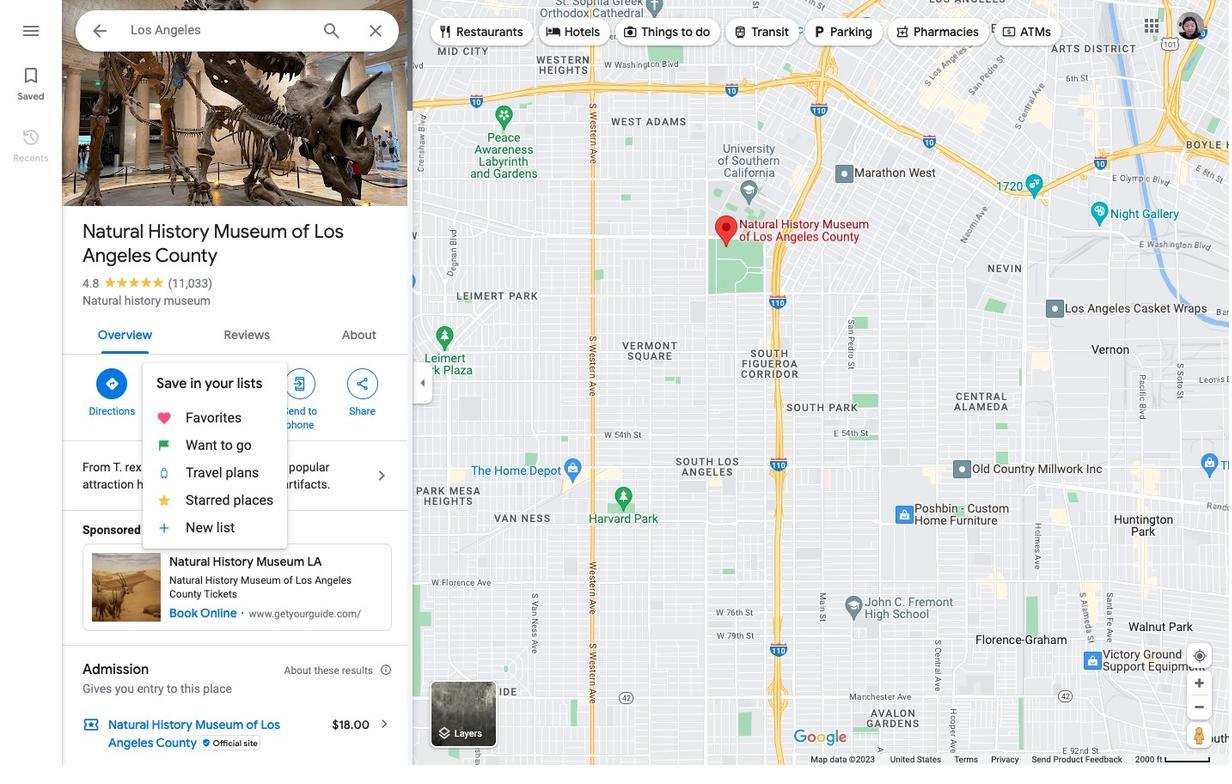 Task type: vqa. For each thing, say whether or not it's contained in the screenshot.
61,966 Photos at top
yes



Task type: locate. For each thing, give the bounding box(es) containing it.
0 horizontal spatial send
[[282, 406, 306, 418]]

county up the 11,033 reviews element
[[155, 244, 217, 268]]

travel
[[186, 465, 222, 481]]

to up phone at the bottom left of the page
[[308, 406, 317, 418]]

1 vertical spatial of
[[283, 575, 293, 587]]

to inside radio item
[[221, 438, 233, 454]]

save inside menu
[[156, 376, 187, 393]]

results
[[342, 665, 373, 677]]

to left 'do'
[[681, 24, 693, 40]]

go
[[236, 438, 252, 454]]

museum
[[164, 294, 211, 308]]

book
[[169, 606, 198, 622]]

0 vertical spatial county
[[155, 244, 217, 268]]

los inside natural history museum la natural history museum of los angeles county tickets
[[295, 575, 312, 587]]

1 vertical spatial save
[[164, 406, 186, 418]]

saved button
[[0, 58, 62, 107]]

of
[[292, 220, 310, 244], [283, 575, 293, 587], [246, 718, 258, 733]]

0 horizontal spatial los
[[261, 718, 280, 733]]

footer containing map data ©2023
[[811, 755, 1135, 766]]

angeles down la
[[315, 575, 352, 587]]

more
[[169, 478, 197, 492]]

overview button
[[84, 313, 166, 354]]

phone
[[286, 419, 314, 432]]

 transit
[[733, 22, 789, 41]]

save inside actions for natural history museum of los angeles county region
[[164, 406, 186, 418]]

states
[[917, 756, 941, 765]]

save left in
[[156, 376, 187, 393]]

1 vertical spatial angeles
[[315, 575, 352, 587]]

terms
[[954, 756, 978, 765]]

None field
[[131, 20, 308, 40]]

history up tickets
[[205, 575, 238, 587]]

about up 
[[342, 328, 377, 343]]

61,966
[[106, 170, 147, 187]]

about left these
[[284, 665, 312, 677]]

to left this
[[167, 683, 178, 696]]

google account: michele murakami  
(michele.murakami@adept.ai) image
[[1177, 12, 1204, 39]]

send up phone at the bottom left of the page
[[282, 406, 306, 418]]

natural history museum la natural history museum of los angeles county tickets
[[169, 554, 352, 601]]

to inside "from t. rex skeletons to an insect zoo, popular attraction holds more than 35-million artifacts."
[[199, 461, 210, 475]]

history
[[148, 220, 209, 244], [213, 554, 254, 570], [205, 575, 238, 587], [152, 718, 193, 733]]

1 horizontal spatial send
[[1032, 756, 1051, 765]]

gives you entry to this place
[[83, 683, 232, 696]]

natural down the you
[[108, 718, 149, 733]]

million
[[244, 478, 279, 492]]

1 vertical spatial county
[[169, 589, 202, 601]]

2000 ft button
[[1135, 756, 1211, 765]]

museum
[[214, 220, 287, 244], [256, 554, 304, 570], [241, 575, 281, 587], [195, 718, 243, 733]]

1 vertical spatial send
[[1032, 756, 1051, 765]]

natural history museum of los angeles county down this
[[108, 718, 280, 751]]

send for send product feedback
[[1032, 756, 1051, 765]]

angeles down the you
[[108, 736, 153, 751]]

2000
[[1135, 756, 1155, 765]]

natural history museum button
[[83, 292, 211, 309]]

these
[[314, 665, 339, 677]]

2 vertical spatial of
[[246, 718, 258, 733]]

plans
[[226, 465, 259, 481]]

directions
[[89, 406, 135, 418]]


[[355, 375, 370, 394]]

entry
[[137, 683, 164, 696]]

county up book
[[169, 589, 202, 601]]

history
[[124, 294, 161, 308]]

send product feedback button
[[1032, 755, 1123, 766]]


[[622, 22, 638, 41]]

share
[[349, 406, 376, 418]]

61,966 photos
[[106, 170, 193, 187]]

natural up book
[[169, 575, 203, 587]]

of inside natural history museum la natural history museum of los angeles county tickets
[[283, 575, 293, 587]]

0 vertical spatial about
[[342, 328, 377, 343]]

natural down '4.8'
[[83, 294, 122, 308]]

send inside "button"
[[1032, 756, 1051, 765]]

product
[[1053, 756, 1083, 765]]

list
[[217, 520, 235, 536]]


[[438, 22, 453, 41]]

online
[[200, 606, 237, 622]]

want to go
[[186, 438, 252, 454]]

2000 ft
[[1135, 756, 1163, 765]]

admission
[[83, 662, 149, 679]]

footer inside google maps element
[[811, 755, 1135, 766]]

send left product
[[1032, 756, 1051, 765]]

2 vertical spatial county
[[156, 736, 197, 751]]

angeles inside natural history museum la natural history museum of los angeles county tickets
[[315, 575, 352, 587]]

 things to do
[[622, 22, 710, 41]]

save in your lists menu
[[143, 364, 287, 549]]

place
[[203, 683, 232, 696]]

map data ©2023
[[811, 756, 877, 765]]

1 horizontal spatial los
[[295, 575, 312, 587]]

sponsored · by get your guide element
[[83, 511, 413, 544]]

 parking
[[812, 22, 872, 41]]

history up the 11,033 reviews element
[[148, 220, 209, 244]]

1 vertical spatial about
[[284, 665, 312, 677]]

list
[[0, 0, 62, 766]]

(11,033)
[[168, 277, 212, 291]]

1 horizontal spatial about
[[342, 328, 377, 343]]

atms
[[1020, 24, 1051, 40]]

tab list
[[62, 313, 413, 354]]

to left an at the left bottom of the page
[[199, 461, 210, 475]]

about inside about 'button'
[[342, 328, 377, 343]]

send
[[282, 406, 306, 418], [1032, 756, 1051, 765]]

recents
[[13, 152, 49, 164]]

united states
[[890, 756, 941, 765]]

about for about these results
[[284, 665, 312, 677]]

send to phone
[[282, 406, 317, 432]]


[[733, 22, 748, 41]]

want to go radio item
[[143, 432, 287, 460]]

pharmacies
[[914, 24, 979, 40]]

0 vertical spatial natural history museum of los angeles county
[[83, 220, 344, 268]]

 pharmacies
[[895, 22, 979, 41]]

natural history museum of los angeles county main content
[[62, 0, 413, 766]]

send inside send to phone
[[282, 406, 306, 418]]

do
[[696, 24, 710, 40]]

hotels
[[564, 24, 600, 40]]

natural down by get your guide
[[169, 554, 210, 570]]

you
[[115, 683, 134, 696]]

save down  at left
[[164, 406, 186, 418]]


[[292, 375, 308, 394]]

to inside send to phone
[[308, 406, 317, 418]]


[[895, 22, 910, 41]]


[[1001, 22, 1017, 41]]

0 horizontal spatial about
[[284, 665, 312, 677]]

popular
[[289, 461, 329, 475]]

about
[[342, 328, 377, 343], [284, 665, 312, 677]]

data
[[830, 756, 847, 765]]

2 horizontal spatial los
[[314, 220, 344, 244]]


[[230, 375, 245, 394]]

parking
[[830, 24, 872, 40]]

2 vertical spatial los
[[261, 718, 280, 733]]

to left go
[[221, 438, 233, 454]]

4.8 stars image
[[99, 277, 168, 288]]

0 vertical spatial save
[[156, 376, 187, 393]]

lists
[[237, 376, 263, 393]]

0 vertical spatial send
[[282, 406, 306, 418]]

$18.00
[[332, 718, 370, 733]]

natural history museum
[[83, 294, 211, 308]]

angeles up 4.8 stars image
[[83, 244, 151, 268]]

natural history museum of los angeles county up the 11,033 reviews element
[[83, 220, 344, 268]]

 button
[[76, 10, 124, 55]]

footer
[[811, 755, 1135, 766]]

places
[[233, 493, 274, 509]]

61,966 photos button
[[75, 163, 200, 193]]

official
[[213, 738, 242, 749]]

tab list containing overview
[[62, 313, 413, 354]]

county left official
[[156, 736, 197, 751]]

1 vertical spatial los
[[295, 575, 312, 587]]

skeletons
[[144, 461, 196, 475]]

los
[[314, 220, 344, 244], [295, 575, 312, 587], [261, 718, 280, 733]]

united
[[890, 756, 915, 765]]

list containing saved
[[0, 0, 62, 766]]

11,033 reviews element
[[168, 277, 212, 291]]



Task type: describe. For each thing, give the bounding box(es) containing it.
save for save
[[164, 406, 186, 418]]

send product feedback
[[1032, 756, 1123, 765]]

history down "gives you entry to this place"
[[152, 718, 193, 733]]

privacy button
[[991, 755, 1019, 766]]

travel plans
[[186, 465, 259, 481]]

from t. rex skeletons to an insect zoo, popular attraction holds more than 35-million artifacts.
[[83, 461, 330, 492]]

1 vertical spatial natural history museum of los angeles county
[[108, 718, 280, 751]]

©2023
[[849, 756, 875, 765]]

send for send to phone
[[282, 406, 306, 418]]

35-
[[227, 478, 244, 492]]

an
[[212, 461, 226, 475]]

site
[[244, 738, 258, 749]]

zoom in image
[[1193, 677, 1206, 690]]

none field inside los angeles field
[[131, 20, 308, 40]]

0 vertical spatial of
[[292, 220, 310, 244]]

gives
[[83, 683, 112, 696]]

about button
[[328, 313, 390, 354]]

from
[[83, 461, 110, 475]]

from t. rex skeletons to an insect zoo, popular attraction holds more than 35-million artifacts. button
[[62, 442, 413, 511]]

rex
[[125, 461, 141, 475]]

2 vertical spatial angeles
[[108, 736, 153, 751]]

zoo,
[[264, 461, 286, 475]]

la
[[307, 554, 322, 570]]

natural up 4.8 stars image
[[83, 220, 144, 244]]

insect
[[229, 461, 261, 475]]

Los Angeles field
[[76, 10, 399, 52]]


[[167, 375, 182, 394]]

new list
[[186, 520, 235, 536]]

things
[[641, 24, 678, 40]]

tab list inside google maps element
[[62, 313, 413, 354]]

menu image
[[21, 21, 41, 41]]

want
[[186, 438, 217, 454]]

reviews
[[224, 328, 270, 343]]

save in your lists
[[156, 376, 263, 393]]

about these results image
[[380, 664, 392, 677]]

your
[[205, 376, 234, 393]]

book online
[[169, 606, 237, 622]]

saved
[[18, 90, 44, 102]]

layers
[[455, 729, 482, 740]]

0 vertical spatial los
[[314, 220, 344, 244]]

feedback
[[1086, 756, 1123, 765]]

save for save in your lists
[[156, 376, 187, 393]]

your
[[185, 524, 206, 536]]


[[812, 22, 827, 41]]

google maps element
[[0, 0, 1229, 766]]

sponsored
[[83, 524, 141, 537]]

guide
[[209, 524, 235, 536]]

starred
[[186, 493, 230, 509]]

 atms
[[1001, 22, 1051, 41]]

favorites
[[186, 410, 242, 426]]

actions for natural history museum of los angeles county region
[[62, 355, 413, 441]]

terms button
[[954, 755, 978, 766]]

history down guide on the left bottom
[[213, 554, 254, 570]]

t.
[[113, 461, 122, 475]]

show street view coverage image
[[1187, 723, 1212, 749]]

travel plans radio item
[[143, 460, 287, 487]]

www.getyourguide.com/
[[249, 608, 361, 620]]

overview
[[98, 328, 152, 343]]

collapse side panel image
[[413, 374, 432, 392]]

photos
[[150, 170, 193, 187]]

in
[[190, 376, 202, 393]]


[[89, 19, 110, 43]]

0 vertical spatial angeles
[[83, 244, 151, 268]]

county inside natural history museum la natural history museum of los angeles county tickets
[[169, 589, 202, 601]]

united states button
[[890, 755, 941, 766]]

zoom out image
[[1193, 701, 1206, 714]]

than
[[200, 478, 224, 492]]

 search field
[[76, 10, 399, 55]]

holds
[[137, 478, 166, 492]]


[[104, 375, 120, 394]]

new
[[186, 520, 213, 536]]

about these results
[[284, 665, 373, 677]]

get
[[167, 524, 183, 536]]

favorites radio item
[[143, 405, 287, 432]]

show your location image
[[1192, 649, 1208, 664]]

natural inside 'button'
[[83, 294, 122, 308]]

 hotels
[[546, 22, 600, 41]]

new list radio item
[[143, 515, 287, 542]]

4.8
[[83, 277, 99, 291]]

starred places
[[186, 493, 274, 509]]

map
[[811, 756, 828, 765]]

to inside  things to do
[[681, 24, 693, 40]]

by
[[153, 524, 164, 536]]

nearby
[[221, 406, 254, 418]]

about for about
[[342, 328, 377, 343]]

attraction
[[83, 478, 134, 492]]

by get your guide
[[153, 524, 235, 536]]

artifacts.
[[282, 478, 330, 492]]

restaurants
[[456, 24, 523, 40]]

privacy
[[991, 756, 1019, 765]]

photo of natural history museum of los angeles county image
[[62, 0, 413, 235]]

tickets
[[204, 589, 237, 601]]

starred places radio item
[[143, 487, 287, 515]]



